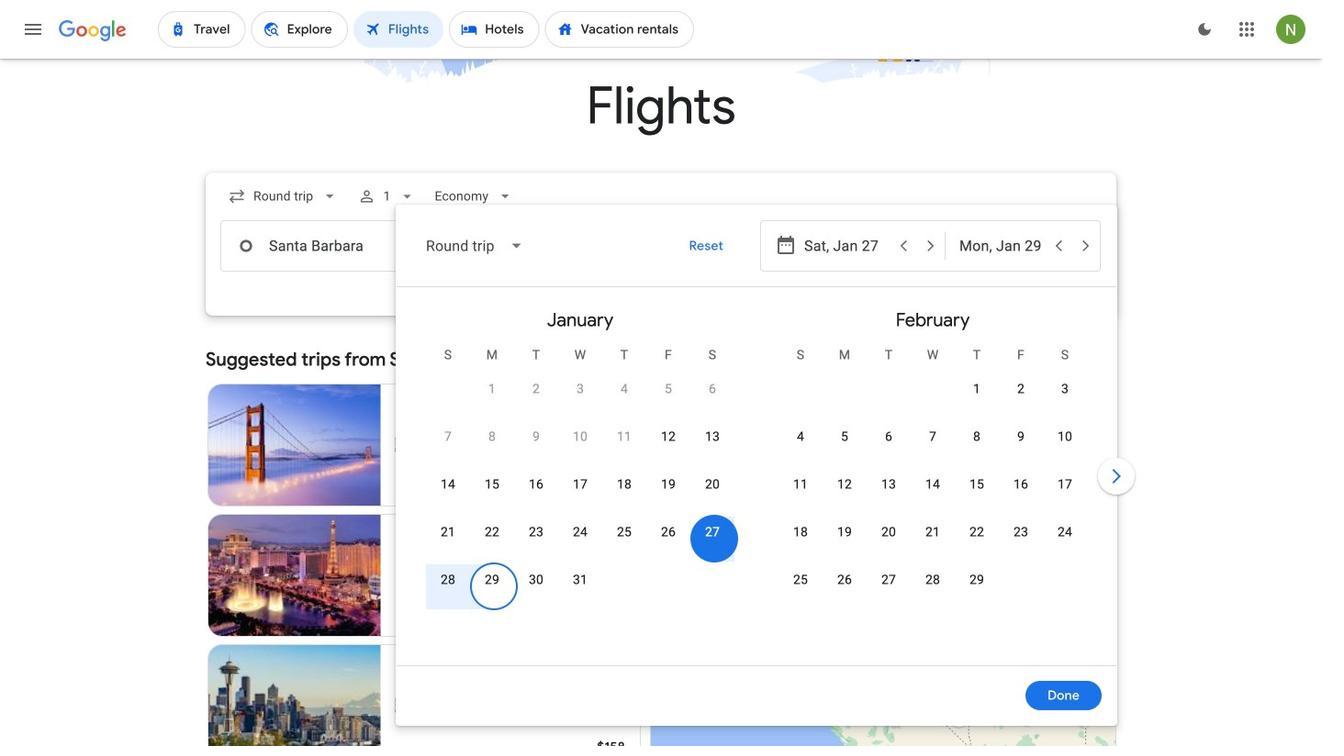 Task type: vqa. For each thing, say whether or not it's contained in the screenshot.
"departing"
no



Task type: locate. For each thing, give the bounding box(es) containing it.
sun, jan 28 element
[[441, 571, 456, 590]]

grid inside flight search box
[[404, 295, 1110, 677]]

 image
[[458, 567, 462, 585]]

sat, feb 24 element
[[1058, 524, 1073, 542]]

wed, feb 7 element
[[930, 428, 937, 446]]

wed, feb 28 element
[[926, 571, 941, 590]]

Departure text field
[[805, 221, 889, 271], [805, 221, 889, 271]]

158 US dollars text field
[[597, 739, 626, 747]]

None text field
[[220, 220, 479, 272]]

 image inside "suggested trips from santa barbara" region
[[458, 567, 462, 585]]

row group
[[404, 295, 757, 659], [757, 295, 1110, 659]]

thu, feb 1 element
[[974, 380, 981, 399]]

mon, feb 19 element
[[838, 524, 852, 542]]

None field
[[220, 180, 347, 213], [427, 180, 522, 213], [412, 224, 539, 268], [220, 180, 347, 213], [427, 180, 522, 213], [412, 224, 539, 268]]

tue, feb 20 element
[[882, 524, 897, 542]]

sun, feb 18 element
[[794, 524, 808, 542]]

row
[[470, 365, 735, 424], [955, 365, 1088, 424], [426, 420, 735, 472], [779, 420, 1088, 472], [426, 468, 735, 520], [779, 468, 1088, 520], [426, 515, 735, 568], [779, 515, 1088, 568], [426, 563, 603, 615], [779, 563, 999, 615]]

change appearance image
[[1183, 7, 1227, 51]]

wed, feb 21 element
[[926, 524, 941, 542]]

tue, feb 13 element
[[882, 476, 897, 494]]

row up wed, feb 14 element at right
[[779, 420, 1088, 472]]

grid
[[404, 295, 1110, 677]]

fri, feb 23 element
[[1014, 524, 1029, 542]]

suggested trips from santa barbara region
[[206, 338, 1117, 747]]

thu, feb 29 element
[[970, 571, 985, 590]]

sat, jan 20 element
[[705, 476, 720, 494]]

Return text field
[[960, 221, 1044, 271], [960, 221, 1044, 271]]

sun, jan 14 element
[[441, 476, 456, 494]]

mon, jan 22 element
[[485, 524, 500, 542]]

thu, jan 25 element
[[617, 524, 632, 542]]

wed, jan 24 element
[[573, 524, 588, 542]]

main menu image
[[22, 18, 44, 40]]

tue, feb 27 element
[[882, 571, 897, 590]]

wed, feb 14 element
[[926, 476, 941, 494]]

thu, feb 22 element
[[970, 524, 985, 542]]

tue, jan 30 element
[[529, 571, 544, 590]]

tue, jan 9 element
[[533, 428, 540, 446]]

row up wed, jan 31 element
[[426, 515, 735, 568]]



Task type: describe. For each thing, give the bounding box(es) containing it.
row up wed, jan 17 element
[[426, 420, 735, 472]]

thu, jan 11 element
[[617, 428, 632, 446]]

fri, jan 5 element
[[665, 380, 672, 399]]

row up 'wed, feb 28' element at the right
[[779, 515, 1088, 568]]

row up wed, feb 21 element in the bottom right of the page
[[779, 468, 1088, 520]]

tue, jan 16 element
[[529, 476, 544, 494]]

fri, feb 9 element
[[1018, 428, 1025, 446]]

row down tue, jan 23 element
[[426, 563, 603, 615]]

wed, jan 3 element
[[577, 380, 584, 399]]

mon, jan 29, return date. element
[[485, 571, 500, 590]]

tue, jan 23 element
[[529, 524, 544, 542]]

mon, feb 26 element
[[838, 571, 852, 590]]

mon, jan 8 element
[[489, 428, 496, 446]]

fri, feb 2 element
[[1018, 380, 1025, 399]]

mon, feb 12 element
[[838, 476, 852, 494]]

sat, feb 10 element
[[1058, 428, 1073, 446]]

row up fri, feb 9 element
[[955, 365, 1088, 424]]

Flight search field
[[191, 173, 1139, 727]]

thu, jan 18 element
[[617, 476, 632, 494]]

thu, feb 15 element
[[970, 476, 985, 494]]

fri, feb 16 element
[[1014, 476, 1029, 494]]

219 US dollars text field
[[598, 479, 626, 495]]

sun, jan 7 element
[[445, 428, 452, 446]]

mon, jan 15 element
[[485, 476, 500, 494]]

sat, jan 13 element
[[705, 428, 720, 446]]

fri, jan 26 element
[[661, 524, 676, 542]]

mon, jan 1 element
[[489, 380, 496, 399]]

thu, feb 8 element
[[974, 428, 981, 446]]

swap origin and destination. image
[[472, 235, 494, 257]]

row up wed, jan 24 element
[[426, 468, 735, 520]]

sun, feb 4 element
[[797, 428, 805, 446]]

thu, jan 4 element
[[621, 380, 628, 399]]

tue, feb 6 element
[[885, 428, 893, 446]]

wed, jan 17 element
[[573, 476, 588, 494]]

sat, feb 3 element
[[1062, 380, 1069, 399]]

wed, jan 10 element
[[573, 428, 588, 446]]

fri, jan 19 element
[[661, 476, 676, 494]]

wed, jan 31 element
[[573, 571, 588, 590]]

sat, jan 6 element
[[709, 380, 716, 399]]

fri, jan 12 element
[[661, 428, 676, 446]]

row down tue, feb 20 element
[[779, 563, 999, 615]]

sat, jan 27, departure date. element
[[705, 524, 720, 542]]

mon, feb 5 element
[[841, 428, 849, 446]]

tue, jan 2 element
[[533, 380, 540, 399]]

1 row group from the left
[[404, 295, 757, 659]]

sat, feb 17 element
[[1058, 476, 1073, 494]]

sun, jan 21 element
[[441, 524, 456, 542]]

row up "wed, jan 10" element
[[470, 365, 735, 424]]

next image
[[1095, 455, 1139, 499]]

sun, feb 11 element
[[794, 476, 808, 494]]

2 row group from the left
[[757, 295, 1110, 659]]

sun, feb 25 element
[[794, 571, 808, 590]]



